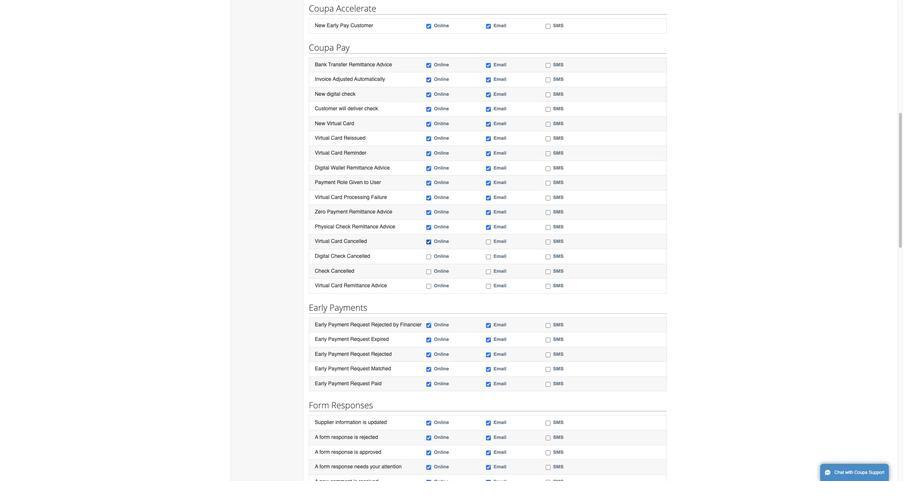 Task type: locate. For each thing, give the bounding box(es) containing it.
paid
[[371, 381, 382, 387]]

23 email from the top
[[494, 420, 506, 426]]

virtual card cancelled
[[315, 239, 367, 244]]

zero
[[315, 209, 326, 215]]

card up wallet at the left
[[331, 150, 342, 156]]

2 vertical spatial is
[[354, 449, 358, 455]]

request down early payment request matched
[[350, 381, 370, 387]]

payment down early payments at the left
[[328, 322, 349, 328]]

rejected
[[371, 322, 392, 328], [371, 351, 392, 357]]

24 sms from the top
[[553, 435, 564, 441]]

coupa pay
[[309, 41, 350, 53]]

4 online from the top
[[434, 91, 449, 97]]

25 online from the top
[[434, 450, 449, 455]]

is left rejected
[[354, 435, 358, 441]]

virtual for virtual card remittance advice
[[315, 283, 330, 289]]

19 email from the top
[[494, 337, 506, 343]]

18 online from the top
[[434, 322, 449, 328]]

advice for zero payment remittance advice
[[377, 209, 392, 215]]

3 email from the top
[[494, 77, 506, 82]]

response for rejected
[[331, 435, 353, 441]]

1 response from the top
[[331, 435, 353, 441]]

early up form
[[315, 381, 327, 387]]

1 vertical spatial new
[[315, 91, 325, 97]]

to
[[364, 179, 369, 185]]

20 sms from the top
[[553, 352, 564, 357]]

3 form from the top
[[320, 464, 330, 470]]

email for virtual card remittance advice
[[494, 283, 506, 289]]

17 sms from the top
[[553, 283, 564, 289]]

online for a form response needs your attention
[[434, 465, 449, 470]]

12 sms from the top
[[553, 209, 564, 215]]

check down virtual card cancelled
[[331, 253, 346, 259]]

14 online from the top
[[434, 239, 449, 244]]

chat
[[835, 470, 844, 476]]

form down supplier
[[320, 435, 330, 441]]

7 sms from the top
[[553, 136, 564, 141]]

early payment request expired
[[315, 337, 389, 343]]

1 vertical spatial check
[[364, 106, 378, 112]]

1 request from the top
[[350, 322, 370, 328]]

new up virtual card reissued
[[315, 120, 325, 126]]

remittance down zero payment remittance advice
[[352, 224, 378, 230]]

cancelled down physical check remittance advice
[[344, 239, 367, 244]]

9 email from the top
[[494, 165, 506, 171]]

1 vertical spatial pay
[[336, 41, 350, 53]]

form down a form response is approved
[[320, 464, 330, 470]]

21 online from the top
[[434, 366, 449, 372]]

7 online from the top
[[434, 136, 449, 141]]

2 request from the top
[[350, 337, 370, 343]]

4 sms from the top
[[553, 91, 564, 97]]

1 digital from the top
[[315, 165, 329, 171]]

3 online from the top
[[434, 77, 449, 82]]

3 sms from the top
[[553, 77, 564, 82]]

is
[[363, 420, 367, 426], [354, 435, 358, 441], [354, 449, 358, 455]]

email for early payment request rejected by financier
[[494, 322, 506, 328]]

form for a form response needs your attention
[[320, 464, 330, 470]]

0 vertical spatial form
[[320, 435, 330, 441]]

2 new from the top
[[315, 91, 325, 97]]

new digital check
[[315, 91, 355, 97]]

rejected up matched
[[371, 351, 392, 357]]

1 vertical spatial customer
[[315, 106, 337, 112]]

cancelled
[[344, 239, 367, 244], [347, 253, 370, 259], [331, 268, 354, 274]]

a
[[315, 435, 318, 441], [315, 449, 318, 455], [315, 464, 318, 470]]

5 sms from the top
[[553, 106, 564, 112]]

7 email from the top
[[494, 136, 506, 141]]

11 email from the top
[[494, 195, 506, 200]]

online for physical check remittance advice
[[434, 224, 449, 230]]

sms for early payment request rejected by financier
[[553, 322, 564, 328]]

2 vertical spatial a
[[315, 464, 318, 470]]

0 vertical spatial digital
[[315, 165, 329, 171]]

0 vertical spatial new
[[315, 22, 325, 28]]

1 rejected from the top
[[371, 322, 392, 328]]

email for virtual card reminder
[[494, 150, 506, 156]]

form
[[320, 435, 330, 441], [320, 449, 330, 455], [320, 464, 330, 470]]

9 online from the top
[[434, 165, 449, 171]]

virtual for virtual card cancelled
[[315, 239, 330, 244]]

card down customer will deliver check
[[343, 120, 354, 126]]

18 sms from the top
[[553, 322, 564, 328]]

20 email from the top
[[494, 352, 506, 357]]

early payment request matched
[[315, 366, 391, 372]]

6 email from the top
[[494, 121, 506, 126]]

22 online from the top
[[434, 381, 449, 387]]

coupa up bank
[[309, 41, 334, 53]]

22 sms from the top
[[553, 381, 564, 387]]

2 vertical spatial new
[[315, 120, 325, 126]]

remittance
[[349, 61, 375, 67], [347, 165, 373, 171], [349, 209, 376, 215], [352, 224, 378, 230], [344, 283, 370, 289]]

pay up 'transfer'
[[336, 41, 350, 53]]

online for customer will deliver check
[[434, 106, 449, 112]]

25 email from the top
[[494, 450, 506, 455]]

check down invoice adjusted automatically
[[342, 91, 355, 97]]

payment for early payment request expired
[[328, 337, 349, 343]]

customer down accelerate
[[351, 22, 373, 28]]

11 online from the top
[[434, 195, 449, 200]]

new early pay customer
[[315, 22, 373, 28]]

24 online from the top
[[434, 435, 449, 441]]

remittance up the payments
[[344, 283, 370, 289]]

digital check cancelled
[[315, 253, 370, 259]]

response up a form response is approved
[[331, 435, 353, 441]]

digital left wallet at the left
[[315, 165, 329, 171]]

rejected left by
[[371, 322, 392, 328]]

sms for a form response is rejected
[[553, 435, 564, 441]]

None checkbox
[[427, 24, 431, 29], [486, 24, 491, 29], [486, 63, 491, 68], [486, 78, 491, 83], [546, 78, 550, 83], [427, 92, 431, 97], [486, 92, 491, 97], [486, 107, 491, 112], [486, 122, 491, 127], [546, 122, 550, 127], [486, 137, 491, 142], [546, 137, 550, 142], [427, 196, 431, 201], [427, 210, 431, 215], [486, 210, 491, 215], [546, 210, 550, 215], [427, 225, 431, 230], [486, 225, 491, 230], [546, 225, 550, 230], [427, 240, 431, 245], [427, 255, 431, 260], [427, 270, 431, 274], [546, 270, 550, 274], [427, 284, 431, 289], [486, 284, 491, 289], [546, 284, 550, 289], [427, 338, 431, 343], [486, 338, 491, 343], [486, 353, 491, 358], [546, 368, 550, 372], [427, 382, 431, 387], [486, 421, 491, 426], [546, 436, 550, 441], [427, 451, 431, 456], [486, 451, 491, 456], [486, 466, 491, 470], [427, 480, 431, 482], [546, 480, 550, 482], [427, 24, 431, 29], [486, 24, 491, 29], [486, 63, 491, 68], [486, 78, 491, 83], [546, 78, 550, 83], [427, 92, 431, 97], [486, 92, 491, 97], [486, 107, 491, 112], [486, 122, 491, 127], [546, 122, 550, 127], [486, 137, 491, 142], [546, 137, 550, 142], [427, 196, 431, 201], [427, 210, 431, 215], [486, 210, 491, 215], [546, 210, 550, 215], [427, 225, 431, 230], [486, 225, 491, 230], [546, 225, 550, 230], [427, 240, 431, 245], [427, 255, 431, 260], [427, 270, 431, 274], [546, 270, 550, 274], [427, 284, 431, 289], [486, 284, 491, 289], [546, 284, 550, 289], [427, 338, 431, 343], [486, 338, 491, 343], [486, 353, 491, 358], [546, 368, 550, 372], [427, 382, 431, 387], [486, 421, 491, 426], [546, 436, 550, 441], [427, 451, 431, 456], [486, 451, 491, 456], [486, 466, 491, 470], [427, 480, 431, 482], [546, 480, 550, 482]]

23 online from the top
[[434, 420, 449, 426]]

check cancelled
[[315, 268, 354, 274]]

early for early payments
[[309, 302, 327, 314]]

new virtual card
[[315, 120, 354, 126]]

1 vertical spatial check
[[331, 253, 346, 259]]

sms for physical check remittance advice
[[553, 224, 564, 230]]

3 a from the top
[[315, 464, 318, 470]]

1 vertical spatial a
[[315, 449, 318, 455]]

advice for bank transfer remittance advice
[[377, 61, 392, 67]]

processing
[[344, 194, 370, 200]]

online for new digital check
[[434, 91, 449, 97]]

role
[[337, 179, 348, 185]]

None checkbox
[[546, 24, 550, 29], [427, 63, 431, 68], [546, 63, 550, 68], [427, 78, 431, 83], [546, 92, 550, 97], [427, 107, 431, 112], [546, 107, 550, 112], [427, 122, 431, 127], [427, 137, 431, 142], [427, 151, 431, 156], [486, 151, 491, 156], [546, 151, 550, 156], [427, 166, 431, 171], [486, 166, 491, 171], [546, 166, 550, 171], [427, 181, 431, 186], [486, 181, 491, 186], [546, 181, 550, 186], [486, 196, 491, 201], [546, 196, 550, 201], [486, 240, 491, 245], [546, 240, 550, 245], [486, 255, 491, 260], [546, 255, 550, 260], [486, 270, 491, 274], [427, 323, 431, 328], [486, 323, 491, 328], [546, 323, 550, 328], [546, 338, 550, 343], [427, 353, 431, 358], [546, 353, 550, 358], [427, 368, 431, 372], [486, 368, 491, 372], [486, 382, 491, 387], [546, 382, 550, 387], [427, 421, 431, 426], [546, 421, 550, 426], [427, 436, 431, 441], [486, 436, 491, 441], [546, 451, 550, 456], [427, 466, 431, 470], [546, 466, 550, 470], [486, 480, 491, 482], [546, 24, 550, 29], [427, 63, 431, 68], [546, 63, 550, 68], [427, 78, 431, 83], [546, 92, 550, 97], [427, 107, 431, 112], [546, 107, 550, 112], [427, 122, 431, 127], [427, 137, 431, 142], [427, 151, 431, 156], [486, 151, 491, 156], [546, 151, 550, 156], [427, 166, 431, 171], [486, 166, 491, 171], [546, 166, 550, 171], [427, 181, 431, 186], [486, 181, 491, 186], [546, 181, 550, 186], [486, 196, 491, 201], [546, 196, 550, 201], [486, 240, 491, 245], [546, 240, 550, 245], [486, 255, 491, 260], [546, 255, 550, 260], [486, 270, 491, 274], [427, 323, 431, 328], [486, 323, 491, 328], [546, 323, 550, 328], [546, 338, 550, 343], [427, 353, 431, 358], [546, 353, 550, 358], [427, 368, 431, 372], [486, 368, 491, 372], [486, 382, 491, 387], [546, 382, 550, 387], [427, 421, 431, 426], [546, 421, 550, 426], [427, 436, 431, 441], [486, 436, 491, 441], [546, 451, 550, 456], [427, 466, 431, 470], [546, 466, 550, 470], [486, 480, 491, 482]]

support
[[869, 470, 885, 476]]

email for bank transfer remittance advice
[[494, 62, 506, 67]]

4 request from the top
[[350, 366, 370, 372]]

a for a form response is approved
[[315, 449, 318, 455]]

19 sms from the top
[[553, 337, 564, 343]]

1 vertical spatial digital
[[315, 253, 329, 259]]

user
[[370, 179, 381, 185]]

coupa for coupa accelerate
[[309, 2, 334, 14]]

coupa
[[309, 2, 334, 14], [309, 41, 334, 53], [855, 470, 868, 476]]

remittance up 'automatically'
[[349, 61, 375, 67]]

9 sms from the top
[[553, 165, 564, 171]]

online for invoice adjusted automatically
[[434, 77, 449, 82]]

request up early payment request rejected
[[350, 337, 370, 343]]

payment right zero
[[327, 209, 348, 215]]

check up virtual card cancelled
[[336, 224, 351, 230]]

6 sms from the top
[[553, 121, 564, 126]]

online for digital wallet remittance advice
[[434, 165, 449, 171]]

card
[[343, 120, 354, 126], [331, 135, 342, 141], [331, 150, 342, 156], [331, 194, 342, 200], [331, 239, 342, 244], [331, 283, 342, 289]]

wallet
[[331, 165, 345, 171]]

26 online from the top
[[434, 465, 449, 470]]

virtual card remittance advice
[[315, 283, 387, 289]]

sms for a form response needs your attention
[[553, 465, 564, 470]]

new up the coupa pay
[[315, 22, 325, 28]]

0 vertical spatial check
[[336, 224, 351, 230]]

2 online from the top
[[434, 62, 449, 67]]

card for reissued
[[331, 135, 342, 141]]

25 sms from the top
[[553, 450, 564, 455]]

0 vertical spatial check
[[342, 91, 355, 97]]

5 email from the top
[[494, 106, 506, 112]]

transfer
[[328, 61, 347, 67]]

card down role
[[331, 194, 342, 200]]

cancelled down virtual card cancelled
[[347, 253, 370, 259]]

0 vertical spatial cancelled
[[344, 239, 367, 244]]

response for your
[[331, 464, 353, 470]]

new for new virtual card
[[315, 120, 325, 126]]

supplier information is updated
[[315, 420, 387, 426]]

email
[[494, 23, 506, 28], [494, 62, 506, 67], [494, 77, 506, 82], [494, 91, 506, 97], [494, 106, 506, 112], [494, 121, 506, 126], [494, 136, 506, 141], [494, 150, 506, 156], [494, 165, 506, 171], [494, 180, 506, 185], [494, 195, 506, 200], [494, 209, 506, 215], [494, 224, 506, 230], [494, 239, 506, 244], [494, 254, 506, 259], [494, 268, 506, 274], [494, 283, 506, 289], [494, 322, 506, 328], [494, 337, 506, 343], [494, 352, 506, 357], [494, 366, 506, 372], [494, 381, 506, 387], [494, 420, 506, 426], [494, 435, 506, 441], [494, 450, 506, 455], [494, 465, 506, 470]]

2 sms from the top
[[553, 62, 564, 67]]

financier
[[400, 322, 422, 328]]

advice for virtual card remittance advice
[[372, 283, 387, 289]]

coupa up new early pay customer
[[309, 2, 334, 14]]

8 sms from the top
[[553, 150, 564, 156]]

virtual up zero
[[315, 194, 330, 200]]

card down new virtual card
[[331, 135, 342, 141]]

accelerate
[[336, 2, 376, 14]]

rejected for early payment request rejected
[[371, 351, 392, 357]]

17 online from the top
[[434, 283, 449, 289]]

coupa right with
[[855, 470, 868, 476]]

1 vertical spatial coupa
[[309, 41, 334, 53]]

digital for digital wallet remittance advice
[[315, 165, 329, 171]]

13 online from the top
[[434, 224, 449, 230]]

11 sms from the top
[[553, 195, 564, 200]]

email for a form response is rejected
[[494, 435, 506, 441]]

request down early payment request rejected
[[350, 366, 370, 372]]

1 horizontal spatial customer
[[351, 22, 373, 28]]

3 response from the top
[[331, 464, 353, 470]]

15 sms from the top
[[553, 254, 564, 259]]

1 vertical spatial cancelled
[[347, 253, 370, 259]]

check right deliver
[[364, 106, 378, 112]]

3 request from the top
[[350, 351, 370, 357]]

14 email from the top
[[494, 239, 506, 244]]

10 online from the top
[[434, 180, 449, 185]]

new left 'digital'
[[315, 91, 325, 97]]

18 email from the top
[[494, 322, 506, 328]]

0 vertical spatial response
[[331, 435, 353, 441]]

2 email from the top
[[494, 62, 506, 67]]

8 online from the top
[[434, 150, 449, 156]]

remittance for transfer
[[349, 61, 375, 67]]

email for physical check remittance advice
[[494, 224, 506, 230]]

payment up early payment request paid
[[328, 366, 349, 372]]

sms for supplier information is updated
[[553, 420, 564, 426]]

email for early payment request paid
[[494, 381, 506, 387]]

request for early payment request paid
[[350, 381, 370, 387]]

early up early payment request paid
[[315, 366, 327, 372]]

physical
[[315, 224, 334, 230]]

10 sms from the top
[[553, 180, 564, 185]]

12 email from the top
[[494, 209, 506, 215]]

sms for a form response is approved
[[553, 450, 564, 455]]

bank
[[315, 61, 327, 67]]

response
[[331, 435, 353, 441], [331, 449, 353, 455], [331, 464, 353, 470]]

2 digital from the top
[[315, 253, 329, 259]]

virtual for virtual card reissued
[[315, 135, 330, 141]]

2 rejected from the top
[[371, 351, 392, 357]]

response down a form response is rejected
[[331, 449, 353, 455]]

pay down coupa accelerate
[[340, 22, 349, 28]]

online for supplier information is updated
[[434, 420, 449, 426]]

0 vertical spatial coupa
[[309, 2, 334, 14]]

21 sms from the top
[[553, 366, 564, 372]]

13 email from the top
[[494, 224, 506, 230]]

email for virtual card reissued
[[494, 136, 506, 141]]

early up early payment request rejected
[[315, 337, 327, 343]]

request for early payment request matched
[[350, 366, 370, 372]]

16 online from the top
[[434, 268, 449, 274]]

is left updated
[[363, 420, 367, 426]]

virtual
[[327, 120, 341, 126], [315, 135, 330, 141], [315, 150, 330, 156], [315, 194, 330, 200], [315, 239, 330, 244], [315, 283, 330, 289]]

card up the "digital check cancelled"
[[331, 239, 342, 244]]

24 email from the top
[[494, 435, 506, 441]]

20 online from the top
[[434, 352, 449, 357]]

1 vertical spatial rejected
[[371, 351, 392, 357]]

virtual card processing failure
[[315, 194, 387, 200]]

0 vertical spatial is
[[363, 420, 367, 426]]

1 vertical spatial is
[[354, 435, 358, 441]]

digital up check cancelled
[[315, 253, 329, 259]]

email for a form response is approved
[[494, 450, 506, 455]]

remittance for check
[[352, 224, 378, 230]]

card down check cancelled
[[331, 283, 342, 289]]

customer
[[351, 22, 373, 28], [315, 106, 337, 112]]

1 a from the top
[[315, 435, 318, 441]]

a for a form response is rejected
[[315, 435, 318, 441]]

sms for new digital check
[[553, 91, 564, 97]]

virtual down physical
[[315, 239, 330, 244]]

early left the payments
[[309, 302, 327, 314]]

is left approved
[[354, 449, 358, 455]]

payments
[[330, 302, 367, 314]]

will
[[339, 106, 346, 112]]

new
[[315, 22, 325, 28], [315, 91, 325, 97], [315, 120, 325, 126]]

2 form from the top
[[320, 449, 330, 455]]

a form response is rejected
[[315, 435, 378, 441]]

23 sms from the top
[[553, 420, 564, 426]]

needs
[[354, 464, 369, 470]]

1 vertical spatial response
[[331, 449, 353, 455]]

automatically
[[354, 76, 385, 82]]

4 email from the top
[[494, 91, 506, 97]]

cancelled down the "digital check cancelled"
[[331, 268, 354, 274]]

email for early payment request matched
[[494, 366, 506, 372]]

check down the "digital check cancelled"
[[315, 268, 330, 274]]

online for zero payment remittance advice
[[434, 209, 449, 215]]

0 vertical spatial a
[[315, 435, 318, 441]]

customer left will
[[315, 106, 337, 112]]

19 online from the top
[[434, 337, 449, 343]]

payment down early payment request expired
[[328, 351, 349, 357]]

2 a from the top
[[315, 449, 318, 455]]

16 email from the top
[[494, 268, 506, 274]]

advice
[[377, 61, 392, 67], [374, 165, 390, 171], [377, 209, 392, 215], [380, 224, 395, 230], [372, 283, 387, 289]]

2 vertical spatial coupa
[[855, 470, 868, 476]]

email for supplier information is updated
[[494, 420, 506, 426]]

virtual down virtual card reissued
[[315, 150, 330, 156]]

rejected
[[360, 435, 378, 441]]

virtual down new virtual card
[[315, 135, 330, 141]]

10 email from the top
[[494, 180, 506, 185]]

12 online from the top
[[434, 209, 449, 215]]

2 vertical spatial form
[[320, 464, 330, 470]]

physical check remittance advice
[[315, 224, 395, 230]]

is for approved
[[354, 449, 358, 455]]

payment down early payment request matched
[[328, 381, 349, 387]]

response down a form response is approved
[[331, 464, 353, 470]]

online
[[434, 23, 449, 28], [434, 62, 449, 67], [434, 77, 449, 82], [434, 91, 449, 97], [434, 106, 449, 112], [434, 121, 449, 126], [434, 136, 449, 141], [434, 150, 449, 156], [434, 165, 449, 171], [434, 180, 449, 185], [434, 195, 449, 200], [434, 209, 449, 215], [434, 224, 449, 230], [434, 239, 449, 244], [434, 254, 449, 259], [434, 268, 449, 274], [434, 283, 449, 289], [434, 322, 449, 328], [434, 337, 449, 343], [434, 352, 449, 357], [434, 366, 449, 372], [434, 381, 449, 387], [434, 420, 449, 426], [434, 435, 449, 441], [434, 450, 449, 455], [434, 465, 449, 470]]

early for early payment request paid
[[315, 381, 327, 387]]

early down early payments at the left
[[315, 322, 327, 328]]

online for a form response is rejected
[[434, 435, 449, 441]]

15 email from the top
[[494, 254, 506, 259]]

early
[[327, 22, 339, 28], [309, 302, 327, 314], [315, 322, 327, 328], [315, 337, 327, 343], [315, 351, 327, 357], [315, 366, 327, 372], [315, 381, 327, 387]]

5 online from the top
[[434, 106, 449, 112]]

sms for digital check cancelled
[[553, 254, 564, 259]]

1 online from the top
[[434, 23, 449, 28]]

online for check cancelled
[[434, 268, 449, 274]]

2 response from the top
[[331, 449, 353, 455]]

22 email from the top
[[494, 381, 506, 387]]

rejected for early payment request rejected by financier
[[371, 322, 392, 328]]

virtual up virtual card reissued
[[327, 120, 341, 126]]

14 sms from the top
[[553, 239, 564, 244]]

0 vertical spatial pay
[[340, 22, 349, 28]]

sms for virtual card processing failure
[[553, 195, 564, 200]]

sms
[[553, 23, 564, 28], [553, 62, 564, 67], [553, 77, 564, 82], [553, 91, 564, 97], [553, 106, 564, 112], [553, 121, 564, 126], [553, 136, 564, 141], [553, 150, 564, 156], [553, 165, 564, 171], [553, 180, 564, 185], [553, 195, 564, 200], [553, 209, 564, 215], [553, 224, 564, 230], [553, 239, 564, 244], [553, 254, 564, 259], [553, 268, 564, 274], [553, 283, 564, 289], [553, 322, 564, 328], [553, 337, 564, 343], [553, 352, 564, 357], [553, 366, 564, 372], [553, 381, 564, 387], [553, 420, 564, 426], [553, 435, 564, 441], [553, 450, 564, 455], [553, 465, 564, 470]]

pay
[[340, 22, 349, 28], [336, 41, 350, 53]]

1 form from the top
[[320, 435, 330, 441]]

16 sms from the top
[[553, 268, 564, 274]]

form responses
[[309, 400, 373, 412]]

1 new from the top
[[315, 22, 325, 28]]

request up early payment request matched
[[350, 351, 370, 357]]

your
[[370, 464, 380, 470]]

2 vertical spatial response
[[331, 464, 353, 470]]

8 email from the top
[[494, 150, 506, 156]]

is for rejected
[[354, 435, 358, 441]]

1 email from the top
[[494, 23, 506, 28]]

21 email from the top
[[494, 366, 506, 372]]

26 email from the top
[[494, 465, 506, 470]]

6 online from the top
[[434, 121, 449, 126]]

virtual down check cancelled
[[315, 283, 330, 289]]

17 email from the top
[[494, 283, 506, 289]]

sms for zero payment remittance advice
[[553, 209, 564, 215]]

payment for early payment request rejected by financier
[[328, 322, 349, 328]]

early payment request paid
[[315, 381, 382, 387]]

online for virtual card reissued
[[434, 136, 449, 141]]

cancelled for virtual card cancelled
[[344, 239, 367, 244]]

26 sms from the top
[[553, 465, 564, 470]]

remittance up given
[[347, 165, 373, 171]]

digital
[[315, 165, 329, 171], [315, 253, 329, 259]]

early down early payment request expired
[[315, 351, 327, 357]]

remittance for card
[[344, 283, 370, 289]]

check
[[336, 224, 351, 230], [331, 253, 346, 259], [315, 268, 330, 274]]

request up early payment request expired
[[350, 322, 370, 328]]

5 request from the top
[[350, 381, 370, 387]]

early for early payment request rejected
[[315, 351, 327, 357]]

payment
[[315, 179, 335, 185], [327, 209, 348, 215], [328, 322, 349, 328], [328, 337, 349, 343], [328, 351, 349, 357], [328, 366, 349, 372], [328, 381, 349, 387]]

sms for customer will deliver check
[[553, 106, 564, 112]]

15 online from the top
[[434, 254, 449, 259]]

online for virtual card processing failure
[[434, 195, 449, 200]]

13 sms from the top
[[553, 224, 564, 230]]

payment for early payment request paid
[[328, 381, 349, 387]]

email for invoice adjusted automatically
[[494, 77, 506, 82]]

request
[[350, 322, 370, 328], [350, 337, 370, 343], [350, 351, 370, 357], [350, 366, 370, 372], [350, 381, 370, 387]]

card for processing
[[331, 194, 342, 200]]

1 vertical spatial form
[[320, 449, 330, 455]]

online for early payment request matched
[[434, 366, 449, 372]]

2 vertical spatial check
[[315, 268, 330, 274]]

payment up early payment request rejected
[[328, 337, 349, 343]]

0 vertical spatial rejected
[[371, 322, 392, 328]]

3 new from the top
[[315, 120, 325, 126]]

form down a form response is rejected
[[320, 449, 330, 455]]

sms for invoice adjusted automatically
[[553, 77, 564, 82]]

check
[[342, 91, 355, 97], [364, 106, 378, 112]]

remittance down processing
[[349, 209, 376, 215]]

early for early payment request expired
[[315, 337, 327, 343]]

payment for early payment request matched
[[328, 366, 349, 372]]

1 sms from the top
[[553, 23, 564, 28]]

zero payment remittance advice
[[315, 209, 392, 215]]



Task type: vqa. For each thing, say whether or not it's contained in the screenshot.
topmost Line
no



Task type: describe. For each thing, give the bounding box(es) containing it.
form for a form response is rejected
[[320, 435, 330, 441]]

digital
[[327, 91, 340, 97]]

early payment request rejected by financier
[[315, 322, 422, 328]]

0 horizontal spatial customer
[[315, 106, 337, 112]]

sms for early payment request rejected
[[553, 352, 564, 357]]

sms for payment role given to user
[[553, 180, 564, 185]]

virtual for virtual card processing failure
[[315, 194, 330, 200]]

by
[[393, 322, 399, 328]]

invoice
[[315, 76, 331, 82]]

sms for new early pay customer
[[553, 23, 564, 28]]

online for early payment request rejected by financier
[[434, 322, 449, 328]]

request for early payment request expired
[[350, 337, 370, 343]]

sms for digital wallet remittance advice
[[553, 165, 564, 171]]

expired
[[371, 337, 389, 343]]

sms for check cancelled
[[553, 268, 564, 274]]

early payment request rejected
[[315, 351, 392, 357]]

sms for bank transfer remittance advice
[[553, 62, 564, 67]]

updated
[[368, 420, 387, 426]]

online for virtual card remittance advice
[[434, 283, 449, 289]]

email for early payment request expired
[[494, 337, 506, 343]]

online for new early pay customer
[[434, 23, 449, 28]]

email for new virtual card
[[494, 121, 506, 126]]

email for virtual card cancelled
[[494, 239, 506, 244]]

payment role given to user
[[315, 179, 381, 185]]

request for early payment request rejected by financier
[[350, 322, 370, 328]]

virtual card reminder
[[315, 150, 366, 156]]

adjusted
[[333, 76, 353, 82]]

with
[[845, 470, 853, 476]]

bank transfer remittance advice
[[315, 61, 392, 67]]

matched
[[371, 366, 391, 372]]

email for digital check cancelled
[[494, 254, 506, 259]]

card for reminder
[[331, 150, 342, 156]]

email for new digital check
[[494, 91, 506, 97]]

remittance for wallet
[[347, 165, 373, 171]]

a form response needs your attention
[[315, 464, 402, 470]]

2 vertical spatial cancelled
[[331, 268, 354, 274]]

a form response is approved
[[315, 449, 381, 455]]

sms for early payment request paid
[[553, 381, 564, 387]]

early for early payment request rejected by financier
[[315, 322, 327, 328]]

request for early payment request rejected
[[350, 351, 370, 357]]

advice for physical check remittance advice
[[380, 224, 395, 230]]

card for remittance
[[331, 283, 342, 289]]

online for virtual card reminder
[[434, 150, 449, 156]]

1 horizontal spatial check
[[364, 106, 378, 112]]

online for digital check cancelled
[[434, 254, 449, 259]]

early down coupa accelerate
[[327, 22, 339, 28]]

sms for virtual card reminder
[[553, 150, 564, 156]]

sms for early payment request matched
[[553, 366, 564, 372]]

new for new early pay customer
[[315, 22, 325, 28]]

deliver
[[348, 106, 363, 112]]

online for early payment request rejected
[[434, 352, 449, 357]]

payment for zero payment remittance advice
[[327, 209, 348, 215]]

sms for virtual card remittance advice
[[553, 283, 564, 289]]

chat with coupa support button
[[820, 464, 889, 482]]

online for payment role given to user
[[434, 180, 449, 185]]

early payments
[[309, 302, 367, 314]]

virtual for virtual card reminder
[[315, 150, 330, 156]]

form
[[309, 400, 329, 412]]

sms for early payment request expired
[[553, 337, 564, 343]]

information
[[335, 420, 361, 426]]

form for a form response is approved
[[320, 449, 330, 455]]

0 vertical spatial customer
[[351, 22, 373, 28]]

advice for digital wallet remittance advice
[[374, 165, 390, 171]]

payment left role
[[315, 179, 335, 185]]

reminder
[[344, 150, 366, 156]]

check for physical
[[336, 224, 351, 230]]

coupa for coupa pay
[[309, 41, 334, 53]]

sms for virtual card cancelled
[[553, 239, 564, 244]]

online for early payment request expired
[[434, 337, 449, 343]]

email for digital wallet remittance advice
[[494, 165, 506, 171]]

email for virtual card processing failure
[[494, 195, 506, 200]]

responses
[[331, 400, 373, 412]]

new for new digital check
[[315, 91, 325, 97]]

failure
[[371, 194, 387, 200]]

cancelled for digital check cancelled
[[347, 253, 370, 259]]

sms for virtual card reissued
[[553, 136, 564, 141]]

coupa accelerate
[[309, 2, 376, 14]]

email for new early pay customer
[[494, 23, 506, 28]]

customer will deliver check
[[315, 106, 378, 112]]

email for payment role given to user
[[494, 180, 506, 185]]

remittance for payment
[[349, 209, 376, 215]]

invoice adjusted automatically
[[315, 76, 385, 82]]

early for early payment request matched
[[315, 366, 327, 372]]

response for approved
[[331, 449, 353, 455]]

approved
[[360, 449, 381, 455]]

given
[[349, 179, 363, 185]]

check for digital
[[331, 253, 346, 259]]

supplier
[[315, 420, 334, 426]]

digital wallet remittance advice
[[315, 165, 390, 171]]

online for a form response is approved
[[434, 450, 449, 455]]

0 horizontal spatial check
[[342, 91, 355, 97]]

reissued
[[344, 135, 366, 141]]

online for new virtual card
[[434, 121, 449, 126]]

coupa inside button
[[855, 470, 868, 476]]

email for a form response needs your attention
[[494, 465, 506, 470]]

sms for new virtual card
[[553, 121, 564, 126]]

chat with coupa support
[[835, 470, 885, 476]]

attention
[[382, 464, 402, 470]]

a for a form response needs your attention
[[315, 464, 318, 470]]

virtual card reissued
[[315, 135, 366, 141]]



